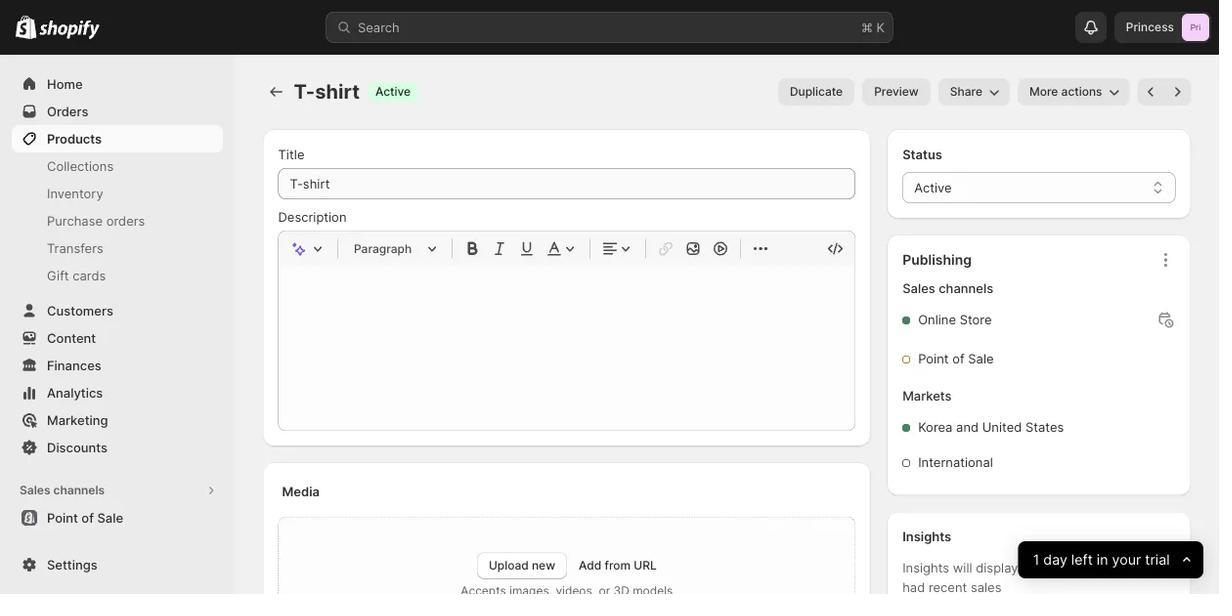 Task type: locate. For each thing, give the bounding box(es) containing it.
0 vertical spatial active
[[375, 85, 411, 99]]

discounts link
[[12, 434, 223, 461]]

princess
[[1126, 20, 1174, 34]]

1 horizontal spatial of
[[952, 351, 965, 367]]

sales inside button
[[20, 483, 50, 498]]

discounts
[[47, 440, 108, 455]]

status
[[903, 147, 943, 162]]

sales channels button
[[12, 477, 223, 505]]

of
[[952, 351, 965, 367], [81, 510, 94, 526]]

1 vertical spatial point of sale
[[47, 510, 123, 526]]

online
[[918, 312, 956, 328]]

of down sales channels button
[[81, 510, 94, 526]]

in
[[1097, 552, 1108, 569]]

marketing
[[47, 413, 108, 428]]

sale down sales channels button
[[97, 510, 123, 526]]

of inside point of sale link
[[81, 510, 94, 526]]

point
[[918, 351, 949, 367], [47, 510, 78, 526]]

sales channels inside button
[[20, 483, 105, 498]]

store
[[960, 312, 992, 328]]

0 horizontal spatial sales channels
[[20, 483, 105, 498]]

description
[[278, 209, 347, 224]]

point of sale
[[918, 351, 994, 367], [47, 510, 123, 526]]

and
[[956, 420, 979, 435]]

active
[[375, 85, 411, 99], [914, 180, 952, 195]]

sales channels down publishing
[[903, 281, 994, 296]]

channels inside sales channels button
[[53, 483, 105, 498]]

1 vertical spatial sale
[[97, 510, 123, 526]]

active right shirt
[[375, 85, 411, 99]]

1 vertical spatial sales
[[20, 483, 50, 498]]

k
[[877, 20, 885, 35]]

1 horizontal spatial point of sale
[[918, 351, 994, 367]]

t-
[[294, 80, 315, 104]]

sale inside point of sale link
[[97, 510, 123, 526]]

t-shirt
[[294, 80, 360, 104]]

had
[[903, 580, 925, 594]]

shopify image
[[16, 15, 36, 39], [39, 20, 100, 40]]

customers link
[[12, 297, 223, 325]]

duplicate
[[790, 85, 843, 99]]

1 vertical spatial point
[[47, 510, 78, 526]]

settings
[[47, 557, 97, 572]]

0 horizontal spatial shopify image
[[16, 15, 36, 39]]

1 vertical spatial channels
[[53, 483, 105, 498]]

search
[[358, 20, 400, 35]]

purchase
[[47, 213, 103, 228]]

1 insights from the top
[[903, 529, 952, 545]]

channels up store
[[939, 281, 994, 296]]

0 horizontal spatial of
[[81, 510, 94, 526]]

navigation
[[263, 78, 290, 106]]

0 vertical spatial insights
[[903, 529, 952, 545]]

paragraph
[[354, 241, 412, 256]]

0 vertical spatial sale
[[968, 351, 994, 367]]

2 insights from the top
[[903, 561, 949, 576]]

1 vertical spatial insights
[[903, 561, 949, 576]]

0 vertical spatial sales channels
[[903, 281, 994, 296]]

0 horizontal spatial sales
[[20, 483, 50, 498]]

more actions
[[1030, 85, 1102, 99]]

1 horizontal spatial active
[[914, 180, 952, 195]]

sales
[[903, 281, 935, 296], [20, 483, 50, 498]]

point up "settings"
[[47, 510, 78, 526]]

insights
[[903, 529, 952, 545], [903, 561, 949, 576]]

insights inside insights will display when the product has had recent sales
[[903, 561, 949, 576]]

point up markets
[[918, 351, 949, 367]]

0 horizontal spatial point of sale
[[47, 510, 123, 526]]

finances
[[47, 358, 101, 373]]

princess image
[[1182, 14, 1209, 41]]

channels
[[939, 281, 994, 296], [53, 483, 105, 498]]

0 horizontal spatial channels
[[53, 483, 105, 498]]

0 vertical spatial channels
[[939, 281, 994, 296]]

sale down store
[[968, 351, 994, 367]]

sale
[[968, 351, 994, 367], [97, 510, 123, 526]]

1 horizontal spatial shopify image
[[39, 20, 100, 40]]

gift
[[47, 268, 69, 283]]

1 day left in your trial
[[1033, 552, 1170, 569]]

marketing link
[[12, 407, 223, 434]]

sales down publishing
[[903, 281, 935, 296]]

sales channels down discounts
[[20, 483, 105, 498]]

point of sale link
[[12, 505, 223, 532]]

1 horizontal spatial sales channels
[[903, 281, 994, 296]]

from
[[605, 559, 631, 573]]

markets
[[903, 389, 952, 404]]

korea
[[918, 420, 953, 435]]

products
[[47, 131, 102, 146]]

customers
[[47, 303, 113, 318]]

when
[[1022, 561, 1055, 576]]

point of sale down online store
[[918, 351, 994, 367]]

0 horizontal spatial active
[[375, 85, 411, 99]]

point of sale button
[[0, 505, 235, 532]]

publishing
[[903, 252, 972, 268]]

home
[[47, 76, 83, 91]]

sales down discounts
[[20, 483, 50, 498]]

of down online store
[[952, 351, 965, 367]]

0 vertical spatial of
[[952, 351, 965, 367]]

content link
[[12, 325, 223, 352]]

1 vertical spatial of
[[81, 510, 94, 526]]

point of sale down sales channels button
[[47, 510, 123, 526]]

⌘
[[861, 20, 873, 35]]

1 vertical spatial sales channels
[[20, 483, 105, 498]]

upload
[[489, 559, 529, 573]]

active down 'status'
[[914, 180, 952, 195]]

orders
[[47, 104, 88, 119]]

0 horizontal spatial sale
[[97, 510, 123, 526]]

1 horizontal spatial point
[[918, 351, 949, 367]]

inventory
[[47, 186, 103, 201]]

1 vertical spatial active
[[914, 180, 952, 195]]

the
[[1058, 561, 1078, 576]]

0 horizontal spatial point
[[47, 510, 78, 526]]

channels down discounts
[[53, 483, 105, 498]]

1 horizontal spatial sales
[[903, 281, 935, 296]]



Task type: vqa. For each thing, say whether or not it's contained in the screenshot.
the top This
no



Task type: describe. For each thing, give the bounding box(es) containing it.
transfers
[[47, 241, 103, 256]]

preview
[[874, 85, 919, 99]]

products link
[[12, 125, 223, 153]]

united
[[982, 420, 1022, 435]]

active for status
[[914, 180, 952, 195]]

day
[[1044, 552, 1068, 569]]

duplicate button
[[778, 78, 855, 106]]

1
[[1033, 552, 1040, 569]]

upload new button
[[477, 552, 567, 580]]

orders link
[[12, 98, 223, 125]]

preview button
[[862, 78, 931, 106]]

apps
[[20, 554, 49, 568]]

media
[[282, 484, 320, 499]]

analytics
[[47, 385, 103, 400]]

international
[[918, 455, 993, 470]]

has
[[1132, 561, 1153, 576]]

content
[[47, 330, 96, 346]]

more
[[1030, 85, 1058, 99]]

trial
[[1145, 552, 1170, 569]]

collections link
[[12, 153, 223, 180]]

share
[[950, 85, 983, 99]]

your
[[1112, 552, 1141, 569]]

korea and united states
[[918, 420, 1064, 435]]

actions
[[1061, 85, 1102, 99]]

title
[[278, 147, 305, 162]]

home link
[[12, 70, 223, 98]]

sales
[[971, 580, 1002, 594]]

purchase orders link
[[12, 207, 223, 235]]

⌘ k
[[861, 20, 885, 35]]

0 vertical spatial point
[[918, 351, 949, 367]]

active for t-shirt
[[375, 85, 411, 99]]

states
[[1026, 420, 1064, 435]]

product
[[1081, 561, 1128, 576]]

paragraph button
[[346, 237, 444, 261]]

transfers link
[[12, 235, 223, 262]]

1 horizontal spatial sale
[[968, 351, 994, 367]]

gift cards link
[[12, 262, 223, 289]]

0 vertical spatial sales
[[903, 281, 935, 296]]

point inside button
[[47, 510, 78, 526]]

finances link
[[12, 352, 223, 379]]

1 horizontal spatial channels
[[939, 281, 994, 296]]

collections
[[47, 158, 114, 174]]

add
[[579, 559, 602, 573]]

1 day left in your trial button
[[1018, 542, 1204, 579]]

recent
[[929, 580, 967, 594]]

purchase orders
[[47, 213, 145, 228]]

url
[[634, 559, 657, 573]]

cards
[[73, 268, 106, 283]]

gift cards
[[47, 268, 106, 283]]

orders
[[106, 213, 145, 228]]

settings link
[[12, 551, 223, 579]]

inventory link
[[12, 180, 223, 207]]

online store
[[918, 312, 992, 328]]

add from url
[[579, 559, 657, 573]]

shirt
[[315, 80, 360, 104]]

insights will display when the product has had recent sales
[[903, 561, 1153, 594]]

insights for insights
[[903, 529, 952, 545]]

upload new
[[489, 559, 555, 573]]

new
[[532, 559, 555, 573]]

share button
[[938, 78, 1010, 106]]

left
[[1072, 552, 1093, 569]]

more actions button
[[1018, 78, 1130, 106]]

apps button
[[12, 548, 223, 575]]

0 vertical spatial point of sale
[[918, 351, 994, 367]]

insights for insights will display when the product has had recent sales
[[903, 561, 949, 576]]

point of sale inside button
[[47, 510, 123, 526]]

Title text field
[[278, 168, 856, 199]]

add from url button
[[579, 559, 657, 573]]

display
[[976, 561, 1018, 576]]

will
[[953, 561, 972, 576]]



